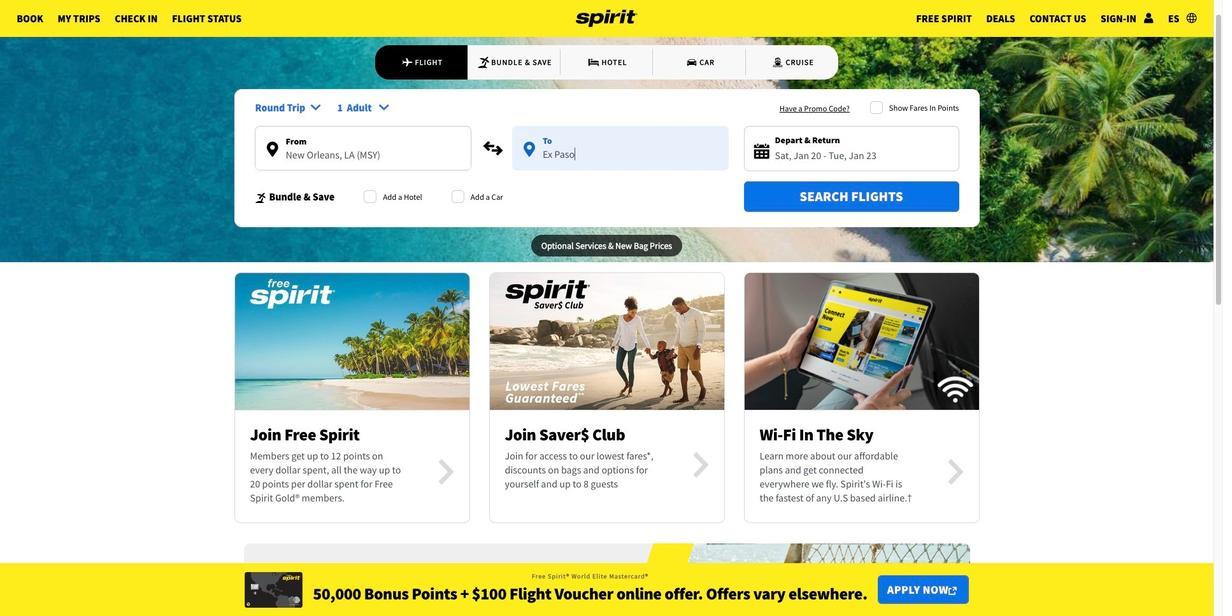 Task type: describe. For each thing, give the bounding box(es) containing it.
vacation icon image
[[477, 56, 490, 69]]

swap airports image
[[483, 138, 503, 159]]

bundle and save icon image
[[254, 192, 267, 204]]

global image
[[1187, 13, 1197, 23]]

enter city or airport text field for map marker alt image
[[512, 148, 728, 169]]

savers_club_image image
[[490, 266, 724, 417]]

world elite image
[[245, 572, 303, 608]]

free_spirit_image image
[[235, 266, 469, 417]]

map marker alt image
[[267, 142, 278, 157]]

flight icon image
[[401, 56, 413, 69]]



Task type: locate. For each thing, give the bounding box(es) containing it.
logo image
[[576, 0, 638, 37]]

car icon image
[[686, 56, 698, 69]]

hotel icon image
[[588, 56, 600, 69]]

user image
[[1144, 13, 1154, 23]]

map marker alt image
[[524, 142, 535, 157]]

external links may not meet accessibility requirements. image
[[949, 587, 957, 596]]

Enter City or Airport text field
[[512, 148, 728, 169], [255, 148, 471, 170]]

cruise icon image
[[772, 56, 784, 69]]

dates field
[[775, 147, 948, 163]]

enter city or airport text field for map marker alt icon
[[255, 148, 471, 170]]

0 horizontal spatial enter city or airport text field
[[255, 148, 471, 170]]

wifi image image
[[744, 266, 979, 417]]

calendar image
[[754, 144, 769, 159]]

1 horizontal spatial enter city or airport text field
[[512, 148, 728, 169]]



